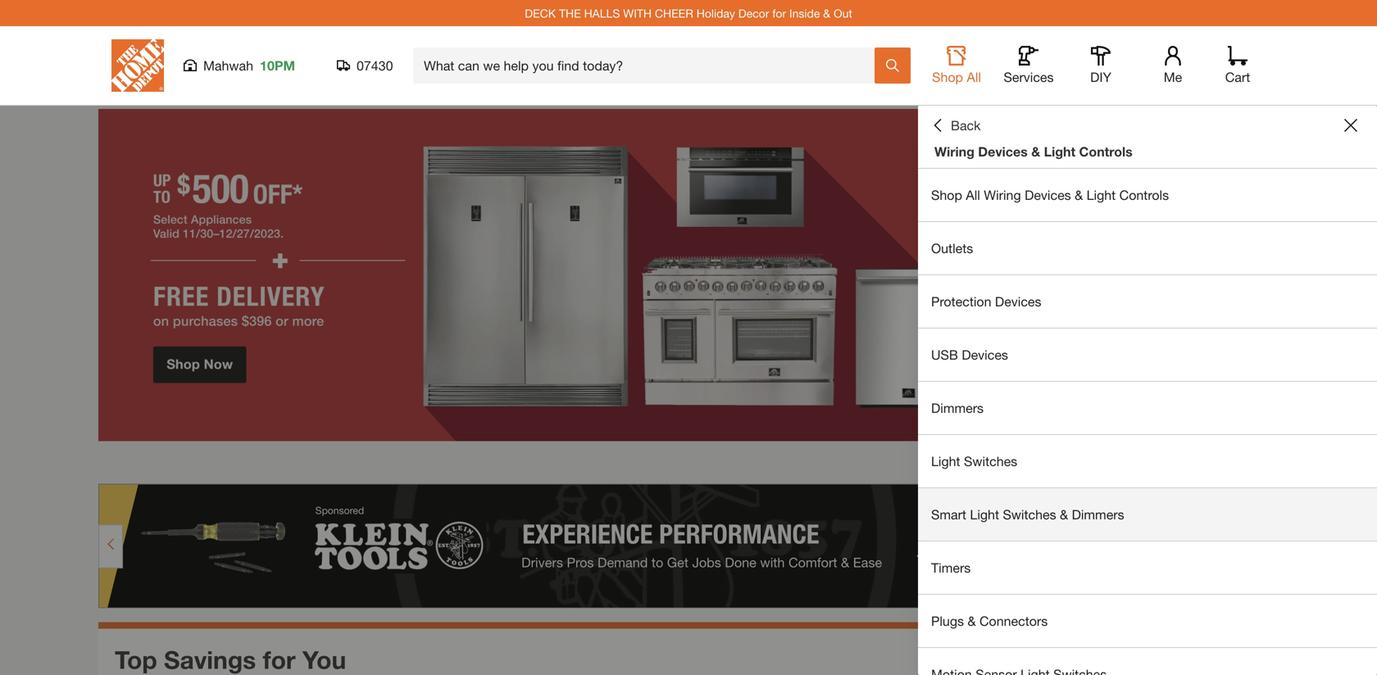 Task type: vqa. For each thing, say whether or not it's contained in the screenshot.
View Offers
no



Task type: locate. For each thing, give the bounding box(es) containing it.
shop inside shop all wiring devices & light controls link
[[931, 187, 963, 203]]

devices right protection
[[995, 294, 1042, 310]]

services button
[[1003, 46, 1055, 85]]

for left inside
[[773, 6, 786, 20]]

devices right usb at bottom
[[962, 347, 1008, 363]]

cheer
[[655, 6, 693, 20]]

controls up outlets link
[[1120, 187, 1169, 203]]

halls
[[584, 6, 620, 20]]

dimmers down usb devices
[[931, 401, 984, 416]]

dimmers
[[931, 401, 984, 416], [1072, 507, 1125, 523]]

the
[[559, 6, 581, 20]]

controls
[[1079, 144, 1133, 159], [1120, 187, 1169, 203]]

wiring inside shop all wiring devices & light controls link
[[984, 187, 1021, 203]]

holiday
[[697, 6, 735, 20]]

devices down back
[[978, 144, 1028, 159]]

wiring down wiring devices & light controls
[[984, 187, 1021, 203]]

all
[[967, 69, 981, 85], [966, 187, 980, 203]]

0 vertical spatial switches
[[964, 454, 1018, 469]]

switches inside smart light switches & dimmers link
[[1003, 507, 1057, 523]]

1 horizontal spatial dimmers
[[1072, 507, 1125, 523]]

diy button
[[1075, 46, 1127, 85]]

1 vertical spatial for
[[263, 645, 296, 675]]

0 vertical spatial wiring
[[935, 144, 975, 159]]

1 horizontal spatial for
[[773, 6, 786, 20]]

for left you
[[263, 645, 296, 675]]

shop for shop all
[[932, 69, 963, 85]]

back
[[951, 118, 981, 133]]

& inside shop all wiring devices & light controls link
[[1075, 187, 1083, 203]]

devices down wiring devices & light controls
[[1025, 187, 1071, 203]]

shop all wiring devices & light controls link
[[918, 169, 1377, 221]]

back button
[[931, 117, 981, 134]]

controls inside "menu"
[[1120, 187, 1169, 203]]

07430
[[357, 58, 393, 73]]

1 vertical spatial wiring
[[984, 187, 1021, 203]]

plugs & connectors link
[[918, 595, 1377, 648]]

devices inside 'link'
[[995, 294, 1042, 310]]

0 horizontal spatial dimmers
[[931, 401, 984, 416]]

switches up smart light switches & dimmers
[[964, 454, 1018, 469]]

dimmers inside 'link'
[[931, 401, 984, 416]]

devices
[[978, 144, 1028, 159], [1025, 187, 1071, 203], [995, 294, 1042, 310], [962, 347, 1008, 363]]

wiring
[[935, 144, 975, 159], [984, 187, 1021, 203]]

1 vertical spatial all
[[966, 187, 980, 203]]

0 vertical spatial controls
[[1079, 144, 1133, 159]]

wiring down back button
[[935, 144, 975, 159]]

me
[[1164, 69, 1183, 85]]

mahwah 10pm
[[203, 58, 295, 73]]

for
[[773, 6, 786, 20], [263, 645, 296, 675]]

light switches
[[931, 454, 1018, 469]]

out
[[834, 6, 853, 20]]

plugs & connectors
[[931, 614, 1048, 629]]

decor
[[739, 6, 769, 20]]

all up outlets at the right top of the page
[[966, 187, 980, 203]]

shop all button
[[931, 46, 983, 85]]

the home depot logo image
[[112, 39, 164, 92]]

shop up back button
[[932, 69, 963, 85]]

all for shop all wiring devices & light controls
[[966, 187, 980, 203]]

menu containing shop all wiring devices & light controls
[[918, 169, 1377, 676]]

1 vertical spatial shop
[[931, 187, 963, 203]]

plugs
[[931, 614, 964, 629]]

connectors
[[980, 614, 1048, 629]]

switches
[[964, 454, 1018, 469], [1003, 507, 1057, 523]]

all up back
[[967, 69, 981, 85]]

switches inside light switches link
[[964, 454, 1018, 469]]

services
[[1004, 69, 1054, 85]]

all inside "menu"
[[966, 187, 980, 203]]

mahwah
[[203, 58, 253, 73]]

smart light switches & dimmers link
[[918, 489, 1377, 541]]

0 vertical spatial shop
[[932, 69, 963, 85]]

wiring devices & light controls
[[935, 144, 1133, 159]]

0 vertical spatial for
[[773, 6, 786, 20]]

1 horizontal spatial wiring
[[984, 187, 1021, 203]]

menu
[[918, 169, 1377, 676]]

shop all wiring devices & light controls
[[931, 187, 1169, 203]]

dimmers up timers 'link'
[[1072, 507, 1125, 523]]

drawer close image
[[1345, 119, 1358, 132]]

What can we help you find today? search field
[[424, 48, 874, 83]]

deck
[[525, 6, 556, 20]]

devices for protection devices
[[995, 294, 1042, 310]]

shop all
[[932, 69, 981, 85]]

1 vertical spatial switches
[[1003, 507, 1057, 523]]

controls up shop all wiring devices & light controls link
[[1079, 144, 1133, 159]]

switches down light switches
[[1003, 507, 1057, 523]]

1 vertical spatial controls
[[1120, 187, 1169, 203]]

shop up outlets at the right top of the page
[[931, 187, 963, 203]]

devices for wiring devices & light controls
[[978, 144, 1028, 159]]

savings
[[164, 645, 256, 675]]

0 vertical spatial dimmers
[[931, 401, 984, 416]]

shop inside shop all button
[[932, 69, 963, 85]]

protection devices link
[[918, 275, 1377, 328]]

all inside button
[[967, 69, 981, 85]]

&
[[823, 6, 831, 20], [1032, 144, 1041, 159], [1075, 187, 1083, 203], [1060, 507, 1068, 523], [968, 614, 976, 629]]

shop
[[932, 69, 963, 85], [931, 187, 963, 203]]

0 horizontal spatial wiring
[[935, 144, 975, 159]]

light
[[1044, 144, 1076, 159], [1087, 187, 1116, 203], [931, 454, 961, 469], [970, 507, 999, 523]]

0 vertical spatial all
[[967, 69, 981, 85]]



Task type: describe. For each thing, give the bounding box(es) containing it.
light right the smart
[[970, 507, 999, 523]]

cart link
[[1220, 46, 1256, 85]]

usb devices link
[[918, 329, 1377, 381]]

smart light switches & dimmers
[[931, 507, 1125, 523]]

outlets link
[[918, 222, 1377, 275]]

light up shop all wiring devices & light controls at the right top of the page
[[1044, 144, 1076, 159]]

light switches link
[[918, 435, 1377, 488]]

protection
[[931, 294, 992, 310]]

usb devices
[[931, 347, 1008, 363]]

& inside plugs & connectors link
[[968, 614, 976, 629]]

image for  30nov2023-hp-bau-mw44-45-hero4-appliances image
[[98, 109, 1279, 442]]

inside
[[790, 6, 820, 20]]

timers
[[931, 560, 971, 576]]

& inside smart light switches & dimmers link
[[1060, 507, 1068, 523]]

deck the halls with cheer holiday decor for inside & out
[[525, 6, 853, 20]]

deck the halls with cheer holiday decor for inside & out link
[[525, 6, 853, 20]]

smart
[[931, 507, 967, 523]]

me button
[[1147, 46, 1200, 85]]

top savings for you
[[115, 645, 346, 675]]

diy
[[1091, 69, 1112, 85]]

outlets
[[931, 241, 973, 256]]

1 vertical spatial dimmers
[[1072, 507, 1125, 523]]

light up outlets link
[[1087, 187, 1116, 203]]

timers link
[[918, 542, 1377, 594]]

with
[[623, 6, 652, 20]]

feedback link image
[[1355, 277, 1377, 366]]

top
[[115, 645, 157, 675]]

0 horizontal spatial for
[[263, 645, 296, 675]]

usb
[[931, 347, 958, 363]]

light up the smart
[[931, 454, 961, 469]]

07430 button
[[337, 57, 394, 74]]

all for shop all
[[967, 69, 981, 85]]

protection devices
[[931, 294, 1042, 310]]

10pm
[[260, 58, 295, 73]]

shop for shop all wiring devices & light controls
[[931, 187, 963, 203]]

devices for usb devices
[[962, 347, 1008, 363]]

you
[[302, 645, 346, 675]]

dimmers link
[[918, 382, 1377, 435]]

cart
[[1226, 69, 1251, 85]]



